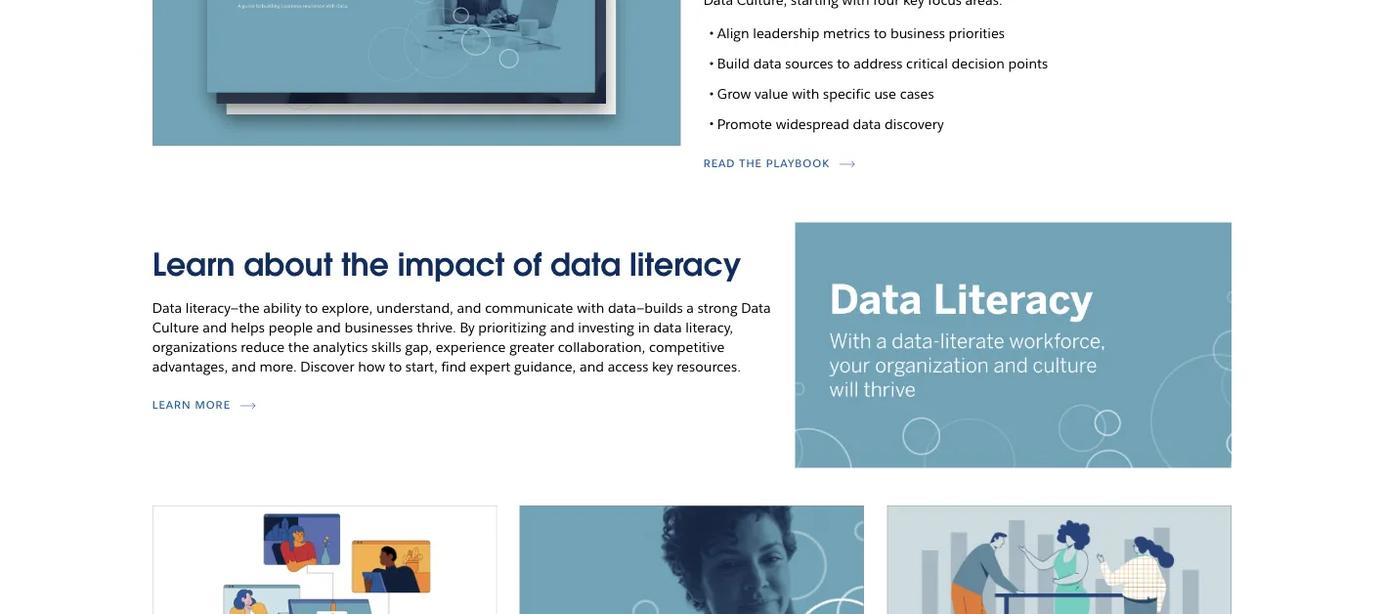 Task type: describe. For each thing, give the bounding box(es) containing it.
collaboration,
[[558, 338, 646, 356]]

learn
[[152, 245, 235, 285]]

and up analytics
[[317, 318, 341, 336]]

literacy—the
[[186, 299, 260, 316]]

literacy,
[[686, 318, 734, 336]]

to down skills in the bottom left of the page
[[389, 358, 402, 375]]

organizations
[[152, 338, 237, 356]]

1 horizontal spatial with
[[792, 85, 820, 102]]

analytics
[[313, 338, 368, 356]]

start,
[[406, 358, 438, 375]]

culture
[[152, 318, 199, 336]]

strong
[[698, 299, 738, 316]]

playbook
[[766, 156, 830, 170]]

key
[[652, 358, 673, 375]]

data right the of
[[550, 245, 621, 285]]

people
[[269, 318, 313, 336]]

businesses
[[345, 318, 413, 336]]

read
[[704, 156, 736, 170]]

learn about the impact of data literacy
[[152, 245, 741, 285]]

with inside the data literacy—the ability to explore, understand, and communicate with data—builds a strong data culture and helps people and businesses thrive. by prioritizing and investing in data literacy, organizations reduce the analytics skills gap, experience greater collaboration, competitive advantages, and more. discover how to start, find expert guidance, and access key resources.
[[577, 299, 605, 316]]

specific
[[823, 85, 871, 102]]

communicate
[[485, 299, 574, 316]]

greater
[[510, 338, 555, 356]]

explore,
[[322, 299, 373, 316]]

metrics
[[823, 25, 871, 42]]

of
[[513, 245, 542, 285]]

prioritizing
[[479, 318, 547, 336]]

the inside the data literacy—the ability to explore, understand, and communicate with data—builds a strong data culture and helps people and businesses thrive. by prioritizing and investing in data literacy, organizations reduce the analytics skills gap, experience greater collaboration, competitive advantages, and more. discover how to start, find expert guidance, and access key resources.
[[288, 338, 309, 356]]

expert
[[470, 358, 511, 375]]

discovery
[[885, 115, 944, 133]]

priorities
[[949, 25, 1005, 42]]

in
[[638, 318, 650, 336]]

and down collaboration,
[[580, 358, 604, 375]]

visualization art and person image
[[520, 505, 865, 614]]

use
[[875, 85, 897, 102]]

learn
[[152, 398, 191, 412]]

impact
[[398, 245, 505, 285]]

helps
[[231, 318, 265, 336]]

align
[[718, 25, 750, 42]]

guidance,
[[514, 358, 576, 375]]

and down reduce
[[232, 358, 256, 375]]

skills
[[372, 338, 402, 356]]

teal background with bubble visualization effects, with text that reads: data literacy. with a data-literate workforce, your organization and culture will thrive image
[[796, 222, 1232, 468]]

grow value with specific use cases
[[718, 85, 935, 102]]

widespread
[[776, 115, 850, 133]]

by
[[460, 318, 475, 336]]

to for address
[[837, 55, 850, 72]]

data up the value
[[754, 55, 782, 72]]

competitive
[[649, 338, 725, 356]]

literacy
[[630, 245, 741, 285]]

build
[[718, 55, 750, 72]]

decision
[[952, 55, 1005, 72]]

more.
[[260, 358, 297, 375]]

promote
[[718, 115, 773, 133]]

align leadership metrics to business priorities
[[718, 25, 1005, 42]]



Task type: locate. For each thing, give the bounding box(es) containing it.
people collaborating image
[[888, 505, 1232, 614]]

thrive.
[[417, 318, 456, 336]]

points
[[1009, 55, 1049, 72]]

2 data from the left
[[742, 299, 771, 316]]

0 vertical spatial with
[[792, 85, 820, 102]]

resources.
[[677, 358, 741, 375]]

data inside the data literacy—the ability to explore, understand, and communicate with data—builds a strong data culture and helps people and businesses thrive. by prioritizing and investing in data literacy, organizations reduce the analytics skills gap, experience greater collaboration, competitive advantages, and more. discover how to start, find expert guidance, and access key resources.
[[654, 318, 682, 336]]

to for business
[[874, 25, 887, 42]]

cases
[[900, 85, 935, 102]]

build data sources to address critical decision points
[[718, 55, 1049, 72]]

business
[[891, 25, 946, 42]]

illustration of laptop screen with pop-up screens of people collaborating as part of a data culture while working remotely image
[[152, 505, 497, 614]]

data culture playbook cover image
[[152, 0, 681, 149]]

1 data from the left
[[152, 299, 182, 316]]

learn more
[[152, 398, 231, 412]]

investing
[[578, 318, 635, 336]]

sources
[[786, 55, 834, 72]]

1 vertical spatial the
[[341, 245, 389, 285]]

about
[[244, 245, 333, 285]]

with up investing
[[577, 299, 605, 316]]

the right "read"
[[740, 156, 763, 170]]

and up greater
[[550, 318, 575, 336]]

reduce
[[241, 338, 285, 356]]

0 horizontal spatial the
[[288, 338, 309, 356]]

to up "people"
[[305, 299, 318, 316]]

ability
[[263, 299, 302, 316]]

how
[[358, 358, 385, 375]]

2 vertical spatial the
[[288, 338, 309, 356]]

and up 'by'
[[457, 299, 482, 316]]

to up address
[[874, 25, 887, 42]]

and
[[457, 299, 482, 316], [203, 318, 227, 336], [317, 318, 341, 336], [550, 318, 575, 336], [232, 358, 256, 375], [580, 358, 604, 375]]

with
[[792, 85, 820, 102], [577, 299, 605, 316]]

leadership
[[753, 25, 820, 42]]

the up explore, at the left
[[341, 245, 389, 285]]

discover
[[301, 358, 355, 375]]

to down metrics
[[837, 55, 850, 72]]

1 horizontal spatial data
[[742, 299, 771, 316]]

data—builds
[[608, 299, 683, 316]]

0 vertical spatial the
[[740, 156, 763, 170]]

learn more link
[[152, 398, 260, 412]]

read the playbook link
[[704, 156, 859, 170]]

0 horizontal spatial with
[[577, 299, 605, 316]]

a
[[687, 299, 694, 316]]

data right the strong
[[742, 299, 771, 316]]

to for explore,
[[305, 299, 318, 316]]

and down 'literacy—the'
[[203, 318, 227, 336]]

with down the sources
[[792, 85, 820, 102]]

gap,
[[405, 338, 432, 356]]

data up culture
[[152, 299, 182, 316]]

data right in
[[654, 318, 682, 336]]

1 horizontal spatial the
[[341, 245, 389, 285]]

advantages,
[[152, 358, 228, 375]]

address
[[854, 55, 903, 72]]

experience
[[436, 338, 506, 356]]

the
[[740, 156, 763, 170], [341, 245, 389, 285], [288, 338, 309, 356]]

the down "people"
[[288, 338, 309, 356]]

data literacy—the ability to explore, understand, and communicate with data—builds a strong data culture and helps people and businesses thrive. by prioritizing and investing in data literacy, organizations reduce the analytics skills gap, experience greater collaboration, competitive advantages, and more. discover how to start, find expert guidance, and access key resources.
[[152, 299, 771, 375]]

data down use at the top right of page
[[853, 115, 882, 133]]

data
[[152, 299, 182, 316], [742, 299, 771, 316]]

access
[[608, 358, 649, 375]]

0 horizontal spatial data
[[152, 299, 182, 316]]

1 vertical spatial with
[[577, 299, 605, 316]]

data
[[754, 55, 782, 72], [853, 115, 882, 133], [550, 245, 621, 285], [654, 318, 682, 336]]

promote widespread data discovery
[[718, 115, 944, 133]]

more
[[195, 398, 231, 412]]

find
[[441, 358, 466, 375]]

value
[[755, 85, 789, 102]]

read the playbook
[[704, 156, 830, 170]]

grow
[[718, 85, 751, 102]]

to
[[874, 25, 887, 42], [837, 55, 850, 72], [305, 299, 318, 316], [389, 358, 402, 375]]

understand,
[[376, 299, 454, 316]]

critical
[[907, 55, 949, 72]]

2 horizontal spatial the
[[740, 156, 763, 170]]



Task type: vqa. For each thing, say whether or not it's contained in the screenshot.
Learn
yes



